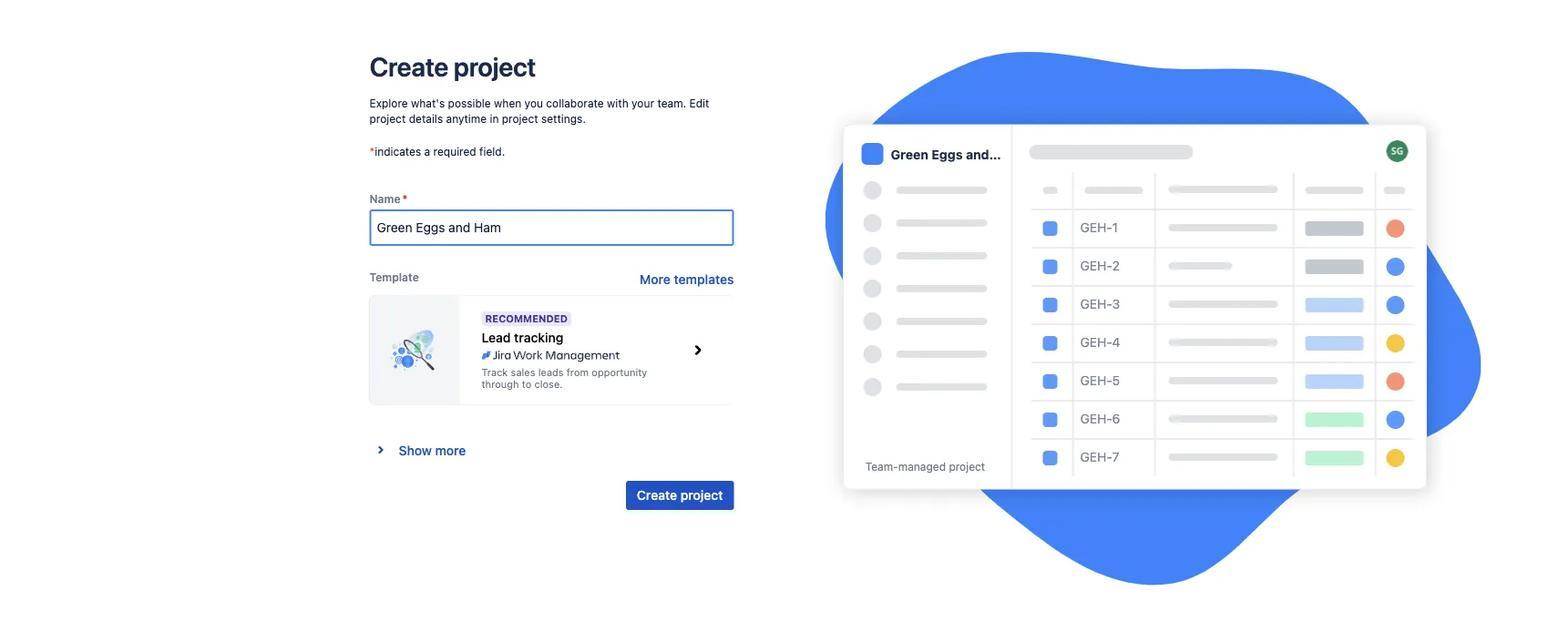 Task type: locate. For each thing, give the bounding box(es) containing it.
geh- for geh-6
[[1080, 411, 1112, 426]]

* indicates a required field.
[[369, 145, 505, 157]]

geh- up geh-6
[[1080, 373, 1112, 388]]

1 geh- from the top
[[1080, 220, 1112, 235]]

create project button
[[626, 481, 734, 511]]

1 horizontal spatial create
[[637, 488, 677, 503]]

1 vertical spatial create
[[637, 488, 677, 503]]

team.
[[657, 97, 686, 110]]

through
[[482, 378, 519, 390]]

geh- down geh-5
[[1080, 411, 1112, 426]]

leads
[[538, 367, 564, 378]]

0 horizontal spatial create
[[369, 51, 448, 82]]

geh- up geh-5
[[1080, 335, 1112, 350]]

a
[[424, 145, 430, 157]]

0 horizontal spatial *
[[369, 145, 375, 157]]

4 geh- from the top
[[1080, 335, 1112, 350]]

recommended
[[485, 313, 568, 325]]

2
[[1112, 258, 1120, 273]]

6 geh- from the top
[[1080, 411, 1112, 426]]

1 vertical spatial *
[[402, 192, 408, 205]]

geh-7 team-managed project
[[865, 450, 1119, 473]]

geh- down geh-6
[[1080, 450, 1112, 465]]

explore what's possible when you collaborate with your team. edit project details anytime in project settings.
[[369, 97, 709, 125]]

2 geh- from the top
[[1080, 258, 1112, 273]]

7
[[1112, 450, 1119, 465]]

Try a team name, project goal, milestone... field
[[371, 211, 732, 244]]

* right name
[[402, 192, 408, 205]]

geh-
[[1080, 220, 1112, 235], [1080, 258, 1112, 273], [1080, 297, 1112, 312], [1080, 335, 1112, 350], [1080, 373, 1112, 388], [1080, 411, 1112, 426], [1080, 450, 1112, 465]]

name *
[[369, 192, 408, 205]]

create project
[[369, 51, 536, 82], [637, 488, 723, 503]]

more templates
[[640, 271, 734, 286]]

jira work management image
[[482, 348, 620, 363], [482, 348, 620, 363]]

eggs
[[932, 147, 963, 162]]

5 geh- from the top
[[1080, 373, 1112, 388]]

ham
[[992, 147, 1021, 162]]

field.
[[479, 145, 505, 157]]

track sales leads from opportunity through to close.
[[482, 367, 647, 390]]

required
[[433, 145, 476, 157]]

create
[[369, 51, 448, 82], [637, 488, 677, 503]]

managed
[[898, 461, 946, 473]]

to
[[522, 378, 531, 390]]

show more button
[[369, 434, 473, 467]]

lead
[[482, 330, 511, 345]]

geh- down geh-1
[[1080, 258, 1112, 273]]

team-
[[865, 461, 898, 473]]

name
[[369, 192, 400, 205]]

3 geh- from the top
[[1080, 297, 1112, 312]]

1 horizontal spatial create project
[[637, 488, 723, 503]]

geh- for geh-5
[[1080, 373, 1112, 388]]

* up name
[[369, 145, 375, 157]]

0 vertical spatial *
[[369, 145, 375, 157]]

project inside geh-7 team-managed project
[[949, 461, 985, 473]]

create project inside button
[[637, 488, 723, 503]]

explore
[[369, 97, 408, 110]]

0 vertical spatial create project
[[369, 51, 536, 82]]

7 geh- from the top
[[1080, 450, 1112, 465]]

project inside create project button
[[680, 488, 723, 503]]

show more
[[399, 443, 466, 458]]

geh- down geh-2
[[1080, 297, 1112, 312]]

opportunity
[[592, 367, 647, 378]]

5
[[1112, 373, 1120, 388]]

1 horizontal spatial *
[[402, 192, 408, 205]]

geh- for geh-4
[[1080, 335, 1112, 350]]

*
[[369, 145, 375, 157], [402, 192, 408, 205]]

1
[[1112, 220, 1118, 235]]

geh-5
[[1080, 373, 1120, 388]]

collaborate
[[546, 97, 604, 110]]

geh- up geh-2
[[1080, 220, 1112, 235]]

1 vertical spatial create project
[[637, 488, 723, 503]]

project
[[454, 51, 536, 82], [369, 113, 406, 125], [502, 113, 538, 125], [949, 461, 985, 473], [680, 488, 723, 503]]



Task type: describe. For each thing, give the bounding box(es) containing it.
sales
[[511, 367, 535, 378]]

geh- for geh-3
[[1080, 297, 1112, 312]]

template
[[369, 271, 419, 284]]

more
[[640, 271, 671, 286]]

anytime
[[446, 113, 487, 125]]

show
[[399, 443, 432, 458]]

what's
[[411, 97, 445, 110]]

geh-3
[[1080, 297, 1120, 312]]

green eggs and ham
[[891, 147, 1021, 162]]

create inside button
[[637, 488, 677, 503]]

track
[[482, 367, 508, 378]]

details
[[409, 113, 443, 125]]

more templates button
[[640, 270, 734, 288]]

geh-4
[[1080, 335, 1120, 350]]

your
[[632, 97, 654, 110]]

geh-1
[[1080, 220, 1118, 235]]

recommended lead tracking
[[482, 313, 568, 345]]

illustration showing preview of jira project interface after the project creation is done image
[[825, 52, 1481, 586]]

from
[[567, 367, 589, 378]]

change template image
[[683, 336, 712, 365]]

settings.
[[541, 113, 586, 125]]

geh- for geh-1
[[1080, 220, 1112, 235]]

0 horizontal spatial create project
[[369, 51, 536, 82]]

close.
[[534, 378, 563, 390]]

3
[[1112, 297, 1120, 312]]

geh-2
[[1080, 258, 1120, 273]]

possible
[[448, 97, 491, 110]]

indicates
[[375, 145, 421, 157]]

you
[[525, 97, 543, 110]]

geh- for geh-2
[[1080, 258, 1112, 273]]

with
[[607, 97, 628, 110]]

4
[[1112, 335, 1120, 350]]

6
[[1112, 411, 1120, 426]]

tracking
[[514, 330, 564, 345]]

edit
[[689, 97, 709, 110]]

geh- inside geh-7 team-managed project
[[1080, 450, 1112, 465]]

green
[[891, 147, 928, 162]]

0 vertical spatial create
[[369, 51, 448, 82]]

geh-6
[[1080, 411, 1120, 426]]

when
[[494, 97, 521, 110]]

more
[[435, 443, 466, 458]]

in
[[490, 113, 499, 125]]

and
[[966, 147, 989, 162]]

templates
[[674, 271, 734, 286]]



Task type: vqa. For each thing, say whether or not it's contained in the screenshot.
bottom Projects
no



